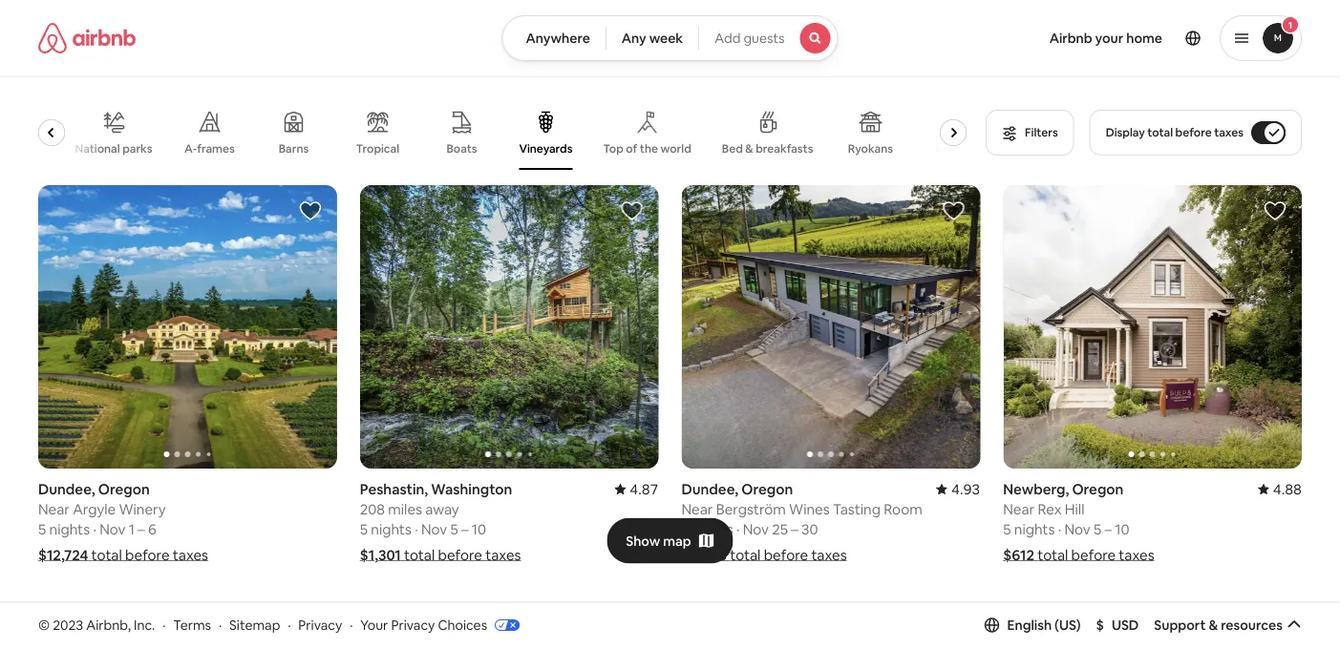 Task type: locate. For each thing, give the bounding box(es) containing it.
0 vertical spatial &
[[746, 141, 754, 156]]

hill
[[1066, 500, 1085, 519]]

terms
[[173, 617, 211, 634]]

near up map
[[682, 500, 713, 519]]

before down 25
[[764, 546, 809, 565]]

1 near from the left
[[38, 500, 70, 519]]

near inside dundee, oregon near bergström wines tasting room 5 nights · nov 25 – 30 $3,883 total before taxes
[[682, 500, 713, 519]]

4.87 out of 5 average rating image
[[615, 480, 659, 499]]

– inside dundee, oregon near bergström wines tasting room 5 nights · nov 25 – 30 $3,883 total before taxes
[[792, 521, 799, 539]]

add to wishlist: wapato, washington image
[[299, 618, 322, 640]]

any
[[622, 30, 647, 47]]

add to wishlist: hood river, oregon image
[[1265, 618, 1287, 640]]

0 horizontal spatial dundee,
[[38, 480, 95, 499]]

2 oregon from the left
[[742, 480, 794, 499]]

near inside newberg, oregon near rex hill 5 nights · nov 5 – 10 $612 total before taxes
[[1004, 500, 1035, 519]]

& for resources
[[1209, 617, 1219, 634]]

5 inside dundee, oregon near bergström wines tasting room 5 nights · nov 25 – 30 $3,883 total before taxes
[[682, 521, 690, 539]]

camping
[[0, 141, 43, 156]]

nov inside the peshastin, washington 208 miles away 5 nights · nov 5 – 10 $1,301 total before taxes
[[421, 521, 448, 539]]

washington
[[431, 480, 513, 499]]

0 horizontal spatial privacy
[[299, 617, 342, 634]]

0 horizontal spatial near
[[38, 500, 70, 519]]

1 horizontal spatial near
[[682, 500, 713, 519]]

1 horizontal spatial 1
[[1289, 19, 1293, 31]]

total right $3,883
[[730, 546, 761, 565]]

1 vertical spatial 1
[[129, 521, 135, 539]]

taxes inside dundee, oregon near bergström wines tasting room 5 nights · nov 25 – 30 $3,883 total before taxes
[[812, 546, 847, 565]]

nights inside the peshastin, washington 208 miles away 5 nights · nov 5 – 10 $1,301 total before taxes
[[371, 521, 412, 539]]

nov inside newberg, oregon near rex hill 5 nights · nov 5 – 10 $612 total before taxes
[[1065, 521, 1091, 539]]

· down rex
[[1059, 521, 1062, 539]]

terms · sitemap · privacy
[[173, 617, 342, 634]]

your
[[1096, 30, 1124, 47]]

2 dundee, from the left
[[682, 480, 739, 499]]

·
[[93, 521, 96, 539], [415, 521, 418, 539], [737, 521, 740, 539], [1059, 521, 1062, 539], [163, 617, 166, 634], [219, 617, 222, 634], [288, 617, 291, 634], [350, 617, 353, 634]]

– inside newberg, oregon near rex hill 5 nights · nov 5 – 10 $612 total before taxes
[[1105, 521, 1113, 539]]

· down argyle
[[93, 521, 96, 539]]

2 horizontal spatial near
[[1004, 500, 1035, 519]]

ryokans
[[849, 141, 894, 156]]

english
[[1008, 617, 1052, 634]]

sitemap
[[229, 617, 280, 634]]

before inside button
[[1176, 125, 1213, 140]]

room
[[884, 500, 923, 519]]

dundee, inside dundee, oregon near argyle winery 5 nights · nov 1 – 6 $12,724 total before taxes
[[38, 480, 95, 499]]

5
[[38, 521, 46, 539], [360, 521, 368, 539], [451, 521, 459, 539], [682, 521, 690, 539], [1004, 521, 1012, 539], [1094, 521, 1102, 539]]

top of the world
[[604, 141, 692, 156]]

near inside dundee, oregon near argyle winery 5 nights · nov 1 – 6 $12,724 total before taxes
[[38, 500, 70, 519]]

total inside dundee, oregon near argyle winery 5 nights · nov 1 – 6 $12,724 total before taxes
[[91, 546, 122, 565]]

© 2023 airbnb, inc. ·
[[38, 617, 166, 634]]

10 inside the peshastin, washington 208 miles away 5 nights · nov 5 – 10 $1,301 total before taxes
[[472, 521, 487, 539]]

guests
[[744, 30, 785, 47]]

before
[[1176, 125, 1213, 140], [125, 546, 170, 565], [438, 546, 483, 565], [764, 546, 809, 565], [1072, 546, 1116, 565]]

nights up $12,724
[[49, 521, 90, 539]]

show map
[[626, 533, 692, 550]]

0 horizontal spatial 10
[[472, 521, 487, 539]]

1 horizontal spatial 10
[[1116, 521, 1130, 539]]

0 horizontal spatial &
[[746, 141, 754, 156]]

before down away
[[438, 546, 483, 565]]

near
[[38, 500, 70, 519], [682, 500, 713, 519], [1004, 500, 1035, 519]]

– inside the peshastin, washington 208 miles away 5 nights · nov 5 – 10 $1,301 total before taxes
[[462, 521, 469, 539]]

before down "6"
[[125, 546, 170, 565]]

– inside dundee, oregon near argyle winery 5 nights · nov 1 – 6 $12,724 total before taxes
[[138, 521, 145, 539]]

total for dundee, oregon near argyle winery 5 nights · nov 1 – 6 $12,724 total before taxes
[[91, 546, 122, 565]]

0 horizontal spatial oregon
[[98, 480, 150, 499]]

bergström
[[717, 500, 786, 519]]

near for bergström
[[682, 500, 713, 519]]

3 nights from the left
[[693, 521, 734, 539]]

privacy link
[[299, 617, 342, 634]]

oregon for winery
[[98, 480, 150, 499]]

4 5 from the left
[[682, 521, 690, 539]]

1 horizontal spatial oregon
[[742, 480, 794, 499]]

1 button
[[1221, 15, 1303, 61]]

near down newberg,
[[1004, 500, 1035, 519]]

group containing national parks
[[0, 96, 982, 170]]

1 horizontal spatial dundee,
[[682, 480, 739, 499]]

· inside dundee, oregon near bergström wines tasting room 5 nights · nov 25 – 30 $3,883 total before taxes
[[737, 521, 740, 539]]

1 horizontal spatial privacy
[[391, 617, 435, 634]]

taxes inside dundee, oregon near argyle winery 5 nights · nov 1 – 6 $12,724 total before taxes
[[173, 546, 208, 565]]

1 10 from the left
[[472, 521, 487, 539]]

anywhere button
[[502, 15, 607, 61]]

nights inside dundee, oregon near bergström wines tasting room 5 nights · nov 25 – 30 $3,883 total before taxes
[[693, 521, 734, 539]]

oregon inside dundee, oregon near bergström wines tasting room 5 nights · nov 25 – 30 $3,883 total before taxes
[[742, 480, 794, 499]]

· down miles
[[415, 521, 418, 539]]

oregon inside dundee, oregon near argyle winery 5 nights · nov 1 – 6 $12,724 total before taxes
[[98, 480, 150, 499]]

dundee, up bergström on the right of page
[[682, 480, 739, 499]]

10 inside newberg, oregon near rex hill 5 nights · nov 5 – 10 $612 total before taxes
[[1116, 521, 1130, 539]]

3 – from the left
[[792, 521, 799, 539]]

near for argyle
[[38, 500, 70, 519]]

1 privacy from the left
[[299, 617, 342, 634]]

10 for near rex hill
[[1116, 521, 1130, 539]]

3 5 from the left
[[451, 521, 459, 539]]

taxes inside the peshastin, washington 208 miles away 5 nights · nov 5 – 10 $1,301 total before taxes
[[486, 546, 521, 565]]

total for newberg, oregon near rex hill 5 nights · nov 5 – 10 $612 total before taxes
[[1038, 546, 1069, 565]]

& right bed
[[746, 141, 754, 156]]

total right display
[[1148, 125, 1174, 140]]

oregon
[[98, 480, 150, 499], [742, 480, 794, 499], [1073, 480, 1124, 499]]

nights for $12,724
[[49, 521, 90, 539]]

10
[[472, 521, 487, 539], [1116, 521, 1130, 539]]

any week button
[[606, 15, 700, 61]]

frames
[[198, 141, 235, 156]]

nov down argyle
[[100, 521, 126, 539]]

nov inside dundee, oregon near argyle winery 5 nights · nov 1 – 6 $12,724 total before taxes
[[100, 521, 126, 539]]

nights inside dundee, oregon near argyle winery 5 nights · nov 1 – 6 $12,724 total before taxes
[[49, 521, 90, 539]]

1 inside dundee, oregon near argyle winery 5 nights · nov 1 – 6 $12,724 total before taxes
[[129, 521, 135, 539]]

· right inc.
[[163, 617, 166, 634]]

total inside 'display total before taxes' button
[[1148, 125, 1174, 140]]

before inside the peshastin, washington 208 miles away 5 nights · nov 5 – 10 $1,301 total before taxes
[[438, 546, 483, 565]]

$1,301
[[360, 546, 401, 565]]

taxes
[[1215, 125, 1244, 140], [173, 546, 208, 565], [486, 546, 521, 565], [812, 546, 847, 565], [1120, 546, 1155, 565]]

newberg,
[[1004, 480, 1070, 499]]

· left your
[[350, 617, 353, 634]]

nov inside dundee, oregon near bergström wines tasting room 5 nights · nov 25 – 30 $3,883 total before taxes
[[743, 521, 769, 539]]

near left argyle
[[38, 500, 70, 519]]

· down bergström on the right of page
[[737, 521, 740, 539]]

vineyards
[[520, 141, 573, 156]]

filters button
[[986, 110, 1075, 156]]

3 oregon from the left
[[1073, 480, 1124, 499]]

2 nov from the left
[[421, 521, 448, 539]]

dundee, oregon near argyle winery 5 nights · nov 1 – 6 $12,724 total before taxes
[[38, 480, 208, 565]]

privacy
[[299, 617, 342, 634], [391, 617, 435, 634]]

1 nov from the left
[[100, 521, 126, 539]]

before inside dundee, oregon near argyle winery 5 nights · nov 1 – 6 $12,724 total before taxes
[[125, 546, 170, 565]]

dundee, inside dundee, oregon near bergström wines tasting room 5 nights · nov 25 – 30 $3,883 total before taxes
[[682, 480, 739, 499]]

dundee, for argyle
[[38, 480, 95, 499]]

taxes inside newberg, oregon near rex hill 5 nights · nov 5 – 10 $612 total before taxes
[[1120, 546, 1155, 565]]

208
[[360, 500, 385, 519]]

nov down bergström on the right of page
[[743, 521, 769, 539]]

1 oregon from the left
[[98, 480, 150, 499]]

before down "hill"
[[1072, 546, 1116, 565]]

2 5 from the left
[[360, 521, 368, 539]]

1 5 from the left
[[38, 521, 46, 539]]

support & resources button
[[1155, 617, 1303, 634]]

4.93 out of 5 average rating image
[[937, 480, 981, 499]]

1 dundee, from the left
[[38, 480, 95, 499]]

barns
[[279, 141, 309, 156]]

nights down rex
[[1015, 521, 1056, 539]]

total right $1,301
[[404, 546, 435, 565]]

– for newberg,
[[1105, 521, 1113, 539]]

oregon up winery
[[98, 480, 150, 499]]

world
[[661, 141, 692, 156]]

before inside newberg, oregon near rex hill 5 nights · nov 5 – 10 $612 total before taxes
[[1072, 546, 1116, 565]]

add to wishlist: peshastin, washington image
[[621, 200, 644, 223]]

1 – from the left
[[138, 521, 145, 539]]

1
[[1289, 19, 1293, 31], [129, 521, 135, 539]]

4 nov from the left
[[1065, 521, 1091, 539]]

0 horizontal spatial 1
[[129, 521, 135, 539]]

oregon inside newberg, oregon near rex hill 5 nights · nov 5 – 10 $612 total before taxes
[[1073, 480, 1124, 499]]

4.93
[[952, 480, 981, 499]]

4 – from the left
[[1105, 521, 1113, 539]]

3 nov from the left
[[743, 521, 769, 539]]

add to wishlist: dundee, oregon image
[[943, 200, 966, 223]]

breakfasts
[[757, 141, 814, 156]]

show map button
[[607, 519, 734, 565]]

oregon up "hill"
[[1073, 480, 1124, 499]]

2 10 from the left
[[1116, 521, 1130, 539]]

group
[[0, 96, 982, 170], [38, 185, 337, 469], [360, 185, 659, 469], [682, 185, 981, 469], [1004, 185, 1303, 469], [38, 603, 337, 649], [360, 603, 659, 649], [682, 603, 981, 649], [682, 603, 981, 649], [1004, 603, 1303, 649]]

4.88 out of 5 average rating image
[[1259, 480, 1303, 499]]

oregon up bergström on the right of page
[[742, 480, 794, 499]]

25
[[773, 521, 788, 539]]

1 horizontal spatial &
[[1209, 617, 1219, 634]]

total inside the peshastin, washington 208 miles away 5 nights · nov 5 – 10 $1,301 total before taxes
[[404, 546, 435, 565]]

taxes for dundee, oregon near argyle winery 5 nights · nov 1 – 6 $12,724 total before taxes
[[173, 546, 208, 565]]

2 nights from the left
[[371, 521, 412, 539]]

privacy right your
[[391, 617, 435, 634]]

dundee, up argyle
[[38, 480, 95, 499]]

nov down "hill"
[[1065, 521, 1091, 539]]

4 nights from the left
[[1015, 521, 1056, 539]]

–
[[138, 521, 145, 539], [462, 521, 469, 539], [792, 521, 799, 539], [1105, 521, 1113, 539]]

total
[[1148, 125, 1174, 140], [91, 546, 122, 565], [404, 546, 435, 565], [730, 546, 761, 565], [1038, 546, 1069, 565]]

the
[[641, 141, 659, 156]]

nights up $3,883
[[693, 521, 734, 539]]

english (us)
[[1008, 617, 1082, 634]]

None search field
[[502, 15, 839, 61]]

– for dundee,
[[138, 521, 145, 539]]

total inside newberg, oregon near rex hill 5 nights · nov 5 – 10 $612 total before taxes
[[1038, 546, 1069, 565]]

before for dundee, oregon near argyle winery 5 nights · nov 1 – 6 $12,724 total before taxes
[[125, 546, 170, 565]]

total right $612
[[1038, 546, 1069, 565]]

3 near from the left
[[1004, 500, 1035, 519]]

national
[[76, 141, 121, 156]]

nov down away
[[421, 521, 448, 539]]

2 privacy from the left
[[391, 617, 435, 634]]

support & resources
[[1155, 617, 1284, 634]]

&
[[746, 141, 754, 156], [1209, 617, 1219, 634]]

before right display
[[1176, 125, 1213, 140]]

newberg, oregon near rex hill 5 nights · nov 5 – 10 $612 total before taxes
[[1004, 480, 1155, 565]]

privacy left your
[[299, 617, 342, 634]]

add
[[715, 30, 741, 47]]

0 vertical spatial 1
[[1289, 19, 1293, 31]]

nights inside newberg, oregon near rex hill 5 nights · nov 5 – 10 $612 total before taxes
[[1015, 521, 1056, 539]]

total right $12,724
[[91, 546, 122, 565]]

your privacy choices
[[361, 617, 488, 634]]

of
[[627, 141, 638, 156]]

dundee, for bergström
[[682, 480, 739, 499]]

taxes inside button
[[1215, 125, 1244, 140]]

1 nights from the left
[[49, 521, 90, 539]]

nov
[[100, 521, 126, 539], [421, 521, 448, 539], [743, 521, 769, 539], [1065, 521, 1091, 539]]

nights down miles
[[371, 521, 412, 539]]

1 vertical spatial &
[[1209, 617, 1219, 634]]

& right support on the right of page
[[1209, 617, 1219, 634]]

2 near from the left
[[682, 500, 713, 519]]

2 – from the left
[[462, 521, 469, 539]]

· inside the peshastin, washington 208 miles away 5 nights · nov 5 – 10 $1,301 total before taxes
[[415, 521, 418, 539]]

privacy inside your privacy choices link
[[391, 617, 435, 634]]

2 horizontal spatial oregon
[[1073, 480, 1124, 499]]

nights
[[49, 521, 90, 539], [371, 521, 412, 539], [693, 521, 734, 539], [1015, 521, 1056, 539]]



Task type: describe. For each thing, give the bounding box(es) containing it.
$612
[[1004, 546, 1035, 565]]

30
[[802, 521, 819, 539]]

©
[[38, 617, 50, 634]]

any week
[[622, 30, 684, 47]]

winery
[[119, 500, 166, 519]]

show
[[626, 533, 661, 550]]

airbnb
[[1050, 30, 1093, 47]]

airbnb your home link
[[1039, 18, 1175, 58]]

top
[[604, 141, 624, 156]]

taxes for peshastin, washington 208 miles away 5 nights · nov 5 – 10 $1,301 total before taxes
[[486, 546, 521, 565]]

none search field containing anywhere
[[502, 15, 839, 61]]

· inside dundee, oregon near argyle winery 5 nights · nov 1 – 6 $12,724 total before taxes
[[93, 521, 96, 539]]

display
[[1107, 125, 1146, 140]]

(us)
[[1055, 617, 1082, 634]]

bed & breakfasts
[[723, 141, 814, 156]]

argyle
[[73, 500, 116, 519]]

nights for $1,301
[[371, 521, 412, 539]]

airbnb your home
[[1050, 30, 1163, 47]]

your privacy choices link
[[361, 617, 520, 636]]

4.88
[[1274, 480, 1303, 499]]

add guests
[[715, 30, 785, 47]]

bed
[[723, 141, 744, 156]]

taxes for newberg, oregon near rex hill 5 nights · nov 5 – 10 $612 total before taxes
[[1120, 546, 1155, 565]]

$12,724
[[38, 546, 88, 565]]

display total before taxes
[[1107, 125, 1244, 140]]

2023
[[53, 617, 83, 634]]

anywhere
[[526, 30, 590, 47]]

& for breakfasts
[[746, 141, 754, 156]]

design
[[937, 141, 974, 156]]

miles
[[388, 500, 422, 519]]

tasting
[[833, 500, 881, 519]]

before for peshastin, washington 208 miles away 5 nights · nov 5 – 10 $1,301 total before taxes
[[438, 546, 483, 565]]

oregon for hill
[[1073, 480, 1124, 499]]

sitemap link
[[229, 617, 280, 634]]

before inside dundee, oregon near bergström wines tasting room 5 nights · nov 25 – 30 $3,883 total before taxes
[[764, 546, 809, 565]]

terms link
[[173, 617, 211, 634]]

4.87
[[630, 480, 659, 499]]

nov for $12,724
[[100, 521, 126, 539]]

5 5 from the left
[[1004, 521, 1012, 539]]

profile element
[[862, 0, 1303, 76]]

map
[[664, 533, 692, 550]]

6 5 from the left
[[1094, 521, 1102, 539]]

peshastin,
[[360, 480, 428, 499]]

english (us) button
[[985, 617, 1082, 634]]

$ usd
[[1097, 617, 1140, 634]]

· right terms
[[219, 617, 222, 634]]

total for peshastin, washington 208 miles away 5 nights · nov 5 – 10 $1,301 total before taxes
[[404, 546, 435, 565]]

away
[[426, 500, 459, 519]]

peshastin, washington 208 miles away 5 nights · nov 5 – 10 $1,301 total before taxes
[[360, 480, 521, 565]]

10 for 208 miles away
[[472, 521, 487, 539]]

nov for $612
[[1065, 521, 1091, 539]]

6
[[148, 521, 157, 539]]

inc.
[[134, 617, 155, 634]]

oregon for wines
[[742, 480, 794, 499]]

boats
[[447, 141, 478, 156]]

airbnb,
[[86, 617, 131, 634]]

before for newberg, oregon near rex hill 5 nights · nov 5 – 10 $612 total before taxes
[[1072, 546, 1116, 565]]

nov for $1,301
[[421, 521, 448, 539]]

add guests button
[[699, 15, 839, 61]]

· inside newberg, oregon near rex hill 5 nights · nov 5 – 10 $612 total before taxes
[[1059, 521, 1062, 539]]

home
[[1127, 30, 1163, 47]]

· left the add to wishlist: wapato, washington image
[[288, 617, 291, 634]]

nights for $612
[[1015, 521, 1056, 539]]

resources
[[1222, 617, 1284, 634]]

wines
[[790, 500, 830, 519]]

dundee, oregon near bergström wines tasting room 5 nights · nov 25 – 30 $3,883 total before taxes
[[682, 480, 923, 565]]

week
[[650, 30, 684, 47]]

tropical
[[357, 141, 400, 156]]

support
[[1155, 617, 1207, 634]]

display total before taxes button
[[1090, 110, 1303, 156]]

$3,883
[[682, 546, 727, 565]]

rex
[[1038, 500, 1062, 519]]

filters
[[1026, 125, 1059, 140]]

– for peshastin,
[[462, 521, 469, 539]]

add to wishlist: dundee, oregon image
[[299, 200, 322, 223]]

add to wishlist: newberg, oregon image
[[1265, 200, 1287, 223]]

total inside dundee, oregon near bergström wines tasting room 5 nights · nov 25 – 30 $3,883 total before taxes
[[730, 546, 761, 565]]

near for rex
[[1004, 500, 1035, 519]]

5 inside dundee, oregon near argyle winery 5 nights · nov 1 – 6 $12,724 total before taxes
[[38, 521, 46, 539]]

$
[[1097, 617, 1105, 634]]

national parks
[[76, 141, 153, 156]]

a-
[[185, 141, 198, 156]]

parks
[[123, 141, 153, 156]]

usd
[[1112, 617, 1140, 634]]

choices
[[438, 617, 488, 634]]

a-frames
[[185, 141, 235, 156]]

your
[[361, 617, 388, 634]]

1 inside dropdown button
[[1289, 19, 1293, 31]]



Task type: vqa. For each thing, say whether or not it's contained in the screenshot.


